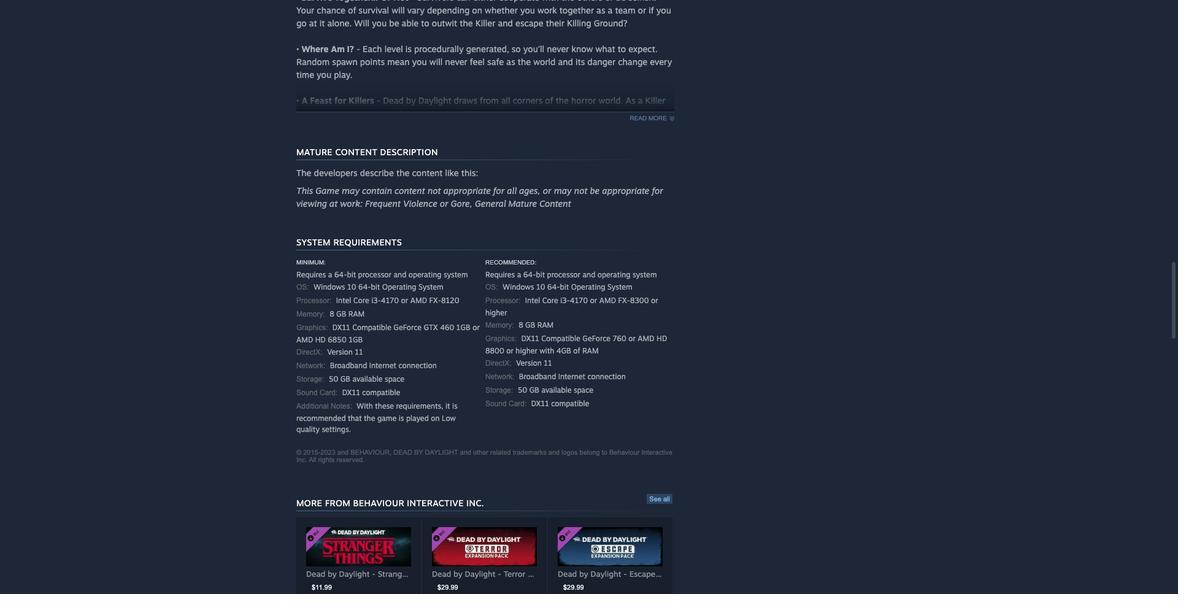 Task type: locate. For each thing, give the bounding box(es) containing it.
intel
[[336, 296, 351, 305], [525, 296, 541, 305]]

version down with
[[516, 359, 542, 368]]

amd left "8300"
[[600, 296, 616, 305]]

0 horizontal spatial requires
[[297, 270, 326, 279]]

inc.
[[297, 456, 307, 464], [467, 498, 485, 508]]

1 vertical spatial available
[[542, 386, 572, 395]]

may
[[342, 185, 360, 196], [554, 185, 572, 196]]

2 a from the left
[[517, 270, 522, 279]]

or down requires a 64-bit processor and operating system os: windows 10 64-bit operating system
[[590, 296, 598, 305]]

operating for requires a 64-bit processor and operating system os: windows 10 64-bit operating system processor: intel core i3-4170 or amd fx-8120 memory: 8 gb ram
[[382, 282, 417, 292]]

content left the like
[[412, 168, 443, 178]]

0 vertical spatial the
[[397, 168, 410, 178]]

1gb
[[457, 323, 471, 332], [349, 335, 363, 344]]

that
[[348, 414, 362, 423]]

or inside requires a 64-bit processor and operating system os: windows 10 64-bit operating system processor: intel core i3-4170 or amd fx-8120 memory: 8 gb ram
[[401, 296, 409, 305]]

requires down minimum:
[[297, 270, 326, 279]]

core down requires a 64-bit processor and operating system os: windows 10 64-bit operating system
[[543, 296, 559, 305]]

bit up intel core i3-4170 or amd fx-8300 or higher
[[560, 282, 569, 292]]

inc. down © 2015-2023 and behaviour, dead by daylight and other related trademarks and logos belong to behaviour interactive inc. all rights reserved.
[[467, 498, 485, 508]]

0 vertical spatial directx:
[[297, 348, 323, 357]]

expansion right terror
[[528, 569, 566, 579]]

pack for dead by daylight - terror expansion pack
[[568, 569, 586, 579]]

content inside this game may contain content not appropriate for all ages, or may not be appropriate for viewing at work: frequent violence or gore, general mature content
[[395, 185, 425, 196]]

directx: version 11 network: broadband internet connection storage: 50 gb available space sound card: dx11 compatible
[[297, 348, 437, 397], [486, 359, 626, 408]]

internet down of
[[559, 372, 586, 381]]

stranger
[[378, 569, 410, 579]]

all inside this game may contain content not appropriate for all ages, or may not be appropriate for viewing at work: frequent violence or gore, general mature content
[[507, 185, 517, 196]]

8
[[330, 309, 334, 319], [519, 321, 524, 330]]

2 fx- from the left
[[619, 296, 631, 305]]

1 dead from the left
[[306, 569, 326, 579]]

processor: down minimum:
[[297, 297, 332, 305]]

system inside requires a 64-bit processor and operating system os: windows 10 64-bit operating system processor: intel core i3-4170 or amd fx-8120 memory: 8 gb ram
[[444, 270, 468, 279]]

0 horizontal spatial $29.99
[[438, 584, 458, 591]]

$29.99 inside dead by daylight - escape expansion pack $29.99
[[564, 584, 584, 591]]

2 horizontal spatial system
[[608, 282, 633, 292]]

inc. left all
[[297, 456, 307, 464]]

directx: up the additional
[[297, 348, 323, 357]]

50
[[329, 375, 339, 384], [518, 386, 528, 395]]

1 operating from the left
[[409, 270, 442, 279]]

from
[[325, 498, 351, 508]]

operating inside requires a 64-bit processor and operating system os: windows 10 64-bit operating system processor: intel core i3-4170 or amd fx-8120 memory: 8 gb ram
[[382, 282, 417, 292]]

is right 'it'
[[453, 402, 458, 411]]

os: down recommended:
[[486, 283, 498, 292]]

0 horizontal spatial all
[[507, 185, 517, 196]]

internet down dx11 compatible geforce gtx 460 1gb or amd hd 6850 1gb
[[369, 361, 397, 370]]

the
[[297, 168, 312, 178]]

1 horizontal spatial is
[[453, 402, 458, 411]]

the developers describe the content like this:
[[297, 168, 479, 178]]

dead
[[306, 569, 326, 579], [432, 569, 451, 579], [558, 569, 577, 579]]

requires inside requires a 64-bit processor and operating system os: windows 10 64-bit operating system
[[486, 270, 515, 279]]

network: up the additional
[[297, 362, 326, 370]]

os: inside requires a 64-bit processor and operating system os: windows 10 64-bit operating system processor: intel core i3-4170 or amd fx-8120 memory: 8 gb ram
[[297, 283, 309, 292]]

1 vertical spatial interactive
[[407, 498, 464, 508]]

system
[[444, 270, 468, 279], [633, 270, 657, 279]]

1 horizontal spatial 10
[[537, 282, 546, 292]]

10 down the 'system requirements'
[[348, 282, 356, 292]]

by left escape
[[580, 569, 589, 579]]

2 4170 from the left
[[570, 296, 588, 305]]

2 - from the left
[[498, 569, 502, 579]]

geforce inside dx11 compatible geforce gtx 460 1gb or amd hd 6850 1gb
[[394, 323, 422, 332]]

1 vertical spatial broadband
[[519, 372, 556, 381]]

describe
[[360, 168, 394, 178]]

1 vertical spatial higher
[[516, 346, 538, 356]]

behaviour inside © 2015-2023 and behaviour, dead by daylight and other related trademarks and logos belong to behaviour interactive inc. all rights reserved.
[[610, 449, 640, 456]]

i3- inside intel core i3-4170 or amd fx-8300 or higher
[[561, 296, 570, 305]]

windows inside requires a 64-bit processor and operating system os: windows 10 64-bit operating system processor: intel core i3-4170 or amd fx-8120 memory: 8 gb ram
[[314, 282, 345, 292]]

0 horizontal spatial not
[[428, 185, 441, 196]]

$29.99 inside dead by daylight - terror expansion pack $29.99
[[438, 584, 458, 591]]

directx:
[[297, 348, 323, 357], [486, 359, 512, 368]]

daylight inside dead by daylight - escape expansion pack $29.99
[[591, 569, 622, 579]]

- left stranger
[[372, 569, 376, 579]]

with
[[357, 402, 373, 411]]

sound
[[297, 389, 318, 397], [486, 400, 507, 408]]

version down 6850
[[327, 348, 353, 357]]

2 vertical spatial ram
[[583, 346, 599, 356]]

expansion
[[528, 569, 566, 579], [658, 569, 696, 579]]

1 horizontal spatial directx: version 11 network: broadband internet connection storage: 50 gb available space sound card: dx11 compatible
[[486, 359, 626, 408]]

$29.99
[[438, 584, 458, 591], [564, 584, 584, 591]]

2 dead from the left
[[432, 569, 451, 579]]

1 horizontal spatial interactive
[[642, 449, 673, 456]]

or left the gore,
[[440, 198, 449, 209]]

by inside dead by daylight - escape expansion pack $29.99
[[580, 569, 589, 579]]

things
[[412, 569, 437, 579]]

higher for dx11
[[516, 346, 538, 356]]

2 core from the left
[[543, 296, 559, 305]]

1 $29.99 from the left
[[438, 584, 458, 591]]

1 os: from the left
[[297, 283, 309, 292]]

dead up $11.99
[[306, 569, 326, 579]]

4170 down requires a 64-bit processor and operating system os: windows 10 64-bit operating system
[[570, 296, 588, 305]]

1 processor: from the left
[[297, 297, 332, 305]]

chapter
[[439, 569, 468, 579]]

requires for requires a 64-bit processor and operating system os: windows 10 64-bit operating system
[[486, 270, 515, 279]]

compatible for with
[[542, 334, 581, 343]]

space down of
[[574, 386, 594, 395]]

not
[[428, 185, 441, 196], [574, 185, 588, 196]]

system up "8300"
[[608, 282, 633, 292]]

daylight inside dead by daylight - terror expansion pack $29.99
[[465, 569, 496, 579]]

0 horizontal spatial ram
[[349, 309, 365, 319]]

1 system from the left
[[444, 270, 468, 279]]

intel inside intel core i3-4170 or amd fx-8300 or higher
[[525, 296, 541, 305]]

0 vertical spatial 50
[[329, 375, 339, 384]]

dx11 up trademarks
[[532, 399, 549, 408]]

- inside dead by daylight - escape expansion pack $29.99
[[624, 569, 627, 579]]

by up $11.99
[[328, 569, 337, 579]]

space
[[385, 375, 405, 384], [574, 386, 594, 395]]

os: down minimum:
[[297, 283, 309, 292]]

0 vertical spatial ram
[[349, 309, 365, 319]]

higher inside intel core i3-4170 or amd fx-8300 or higher
[[486, 308, 508, 317]]

os: inside requires a 64-bit processor and operating system os: windows 10 64-bit operating system
[[486, 283, 498, 292]]

amd up gtx
[[411, 296, 427, 305]]

a down the 'system requirements'
[[328, 270, 332, 279]]

amd inside dx11 compatible geforce 760 or amd hd 8800 or higher with 4gb of ram
[[638, 334, 655, 343]]

0 horizontal spatial expansion
[[528, 569, 566, 579]]

0 vertical spatial graphics:
[[297, 324, 328, 332]]

dead right stranger
[[432, 569, 451, 579]]

core inside requires a 64-bit processor and operating system os: windows 10 64-bit operating system processor: intel core i3-4170 or amd fx-8120 memory: 8 gb ram
[[354, 296, 369, 305]]

8 up 6850
[[330, 309, 334, 319]]

0 vertical spatial geforce
[[394, 323, 422, 332]]

1 4170 from the left
[[381, 296, 399, 305]]

0 horizontal spatial 4170
[[381, 296, 399, 305]]

- left terror
[[498, 569, 502, 579]]

additional notes:
[[297, 402, 352, 411]]

interactive up see
[[642, 449, 673, 456]]

1 horizontal spatial 11
[[544, 359, 552, 368]]

network:
[[297, 362, 326, 370], [486, 373, 515, 381]]

interactive
[[642, 449, 673, 456], [407, 498, 464, 508]]

by inside dead by daylight - stranger things chapter $11.99
[[328, 569, 337, 579]]

processor inside requires a 64-bit processor and operating system os: windows 10 64-bit operating system
[[547, 270, 581, 279]]

by inside dead by daylight - terror expansion pack $29.99
[[454, 569, 463, 579]]

and down requirements
[[394, 270, 407, 279]]

pack
[[568, 569, 586, 579], [698, 569, 716, 579]]

sound up the additional
[[297, 389, 318, 397]]

- for escape
[[624, 569, 627, 579]]

0 horizontal spatial storage:
[[297, 375, 324, 384]]

0 horizontal spatial a
[[328, 270, 332, 279]]

1 operating from the left
[[382, 282, 417, 292]]

1 vertical spatial inc.
[[467, 498, 485, 508]]

- inside dead by daylight - stranger things chapter $11.99
[[372, 569, 376, 579]]

64-
[[335, 270, 347, 279], [524, 270, 536, 279], [359, 282, 371, 292], [548, 282, 560, 292]]

or
[[543, 185, 552, 196], [440, 198, 449, 209], [401, 296, 409, 305], [590, 296, 598, 305], [651, 296, 659, 305], [473, 323, 480, 332], [629, 334, 636, 343], [507, 346, 514, 356]]

0 horizontal spatial geforce
[[394, 323, 422, 332]]

2 horizontal spatial dead
[[558, 569, 577, 579]]

amd left 6850
[[297, 335, 313, 344]]

2 pack from the left
[[698, 569, 716, 579]]

this
[[297, 185, 313, 196]]

directx: version 11 network: broadband internet connection storage: 50 gb available space sound card: dx11 compatible up with
[[297, 348, 437, 397]]

geforce for gtx
[[394, 323, 422, 332]]

requires inside requires a 64-bit processor and operating system os: windows 10 64-bit operating system processor: intel core i3-4170 or amd fx-8120 memory: 8 gb ram
[[297, 270, 326, 279]]

compatible inside dx11 compatible geforce gtx 460 1gb or amd hd 6850 1gb
[[353, 323, 392, 332]]

geforce left 760 on the bottom
[[583, 334, 611, 343]]

the down with
[[364, 414, 375, 423]]

3 - from the left
[[624, 569, 627, 579]]

1 horizontal spatial higher
[[516, 346, 538, 356]]

bit down the 'system requirements'
[[347, 270, 356, 279]]

1 horizontal spatial 4170
[[570, 296, 588, 305]]

content
[[412, 168, 443, 178], [395, 185, 425, 196]]

processor: inside requires a 64-bit processor and operating system os: windows 10 64-bit operating system processor: intel core i3-4170 or amd fx-8120 memory: 8 gb ram
[[297, 297, 332, 305]]

2 horizontal spatial daylight
[[591, 569, 622, 579]]

rights
[[318, 456, 335, 464]]

- for stranger
[[372, 569, 376, 579]]

pack inside dead by daylight - terror expansion pack $29.99
[[568, 569, 586, 579]]

1 horizontal spatial geforce
[[583, 334, 611, 343]]

higher
[[486, 308, 508, 317], [516, 346, 538, 356]]

64- down recommended:
[[524, 270, 536, 279]]

ram up dx11 compatible geforce gtx 460 1gb or amd hd 6850 1gb
[[349, 309, 365, 319]]

pack inside dead by daylight - escape expansion pack $29.99
[[698, 569, 716, 579]]

all inside see all more from behaviour interactive inc.
[[664, 496, 671, 503]]

expansion right escape
[[658, 569, 696, 579]]

operating inside requires a 64-bit processor and operating system os: windows 10 64-bit operating system processor: intel core i3-4170 or amd fx-8120 memory: 8 gb ram
[[409, 270, 442, 279]]

2 may from the left
[[554, 185, 572, 196]]

this:
[[462, 168, 479, 178]]

terror
[[504, 569, 526, 579]]

and right 2023
[[338, 449, 349, 456]]

content up violence
[[395, 185, 425, 196]]

-
[[372, 569, 376, 579], [498, 569, 502, 579], [624, 569, 627, 579]]

10 inside requires a 64-bit processor and operating system os: windows 10 64-bit operating system
[[537, 282, 546, 292]]

ram inside dx11 compatible geforce 760 or amd hd 8800 or higher with 4gb of ram
[[583, 346, 599, 356]]

fx-
[[429, 296, 441, 305], [619, 296, 631, 305]]

system
[[297, 237, 331, 247], [419, 282, 444, 292], [608, 282, 633, 292]]

system up the 8120
[[444, 270, 468, 279]]

1 windows from the left
[[314, 282, 345, 292]]

storage: down 8800
[[486, 386, 514, 395]]

0 horizontal spatial may
[[342, 185, 360, 196]]

processor down requirements
[[358, 270, 392, 279]]

1 horizontal spatial processor:
[[486, 297, 521, 305]]

1 horizontal spatial broadband
[[519, 372, 556, 381]]

available down 4gb
[[542, 386, 572, 395]]

may left be
[[554, 185, 572, 196]]

available
[[353, 375, 383, 384], [542, 386, 572, 395]]

processor for requires a 64-bit processor and operating system os: windows 10 64-bit operating system
[[547, 270, 581, 279]]

2 10 from the left
[[537, 282, 546, 292]]

dead inside dead by daylight - terror expansion pack $29.99
[[432, 569, 451, 579]]

2 not from the left
[[574, 185, 588, 196]]

dead for dead by daylight - escape expansion pack
[[558, 569, 577, 579]]

os:
[[297, 283, 309, 292], [486, 283, 498, 292]]

2 operating from the left
[[571, 282, 606, 292]]

to
[[602, 449, 608, 456]]

available up with
[[353, 375, 383, 384]]

system inside requires a 64-bit processor and operating system os: windows 10 64-bit operating system processor: intel core i3-4170 or amd fx-8120 memory: 8 gb ram
[[419, 282, 444, 292]]

graphics:
[[297, 324, 328, 332], [486, 335, 517, 343]]

0 horizontal spatial higher
[[486, 308, 508, 317]]

2 i3- from the left
[[561, 296, 570, 305]]

bit
[[347, 270, 356, 279], [536, 270, 545, 279], [371, 282, 380, 292], [560, 282, 569, 292]]

graphics: up 6850
[[297, 324, 328, 332]]

expansion inside dead by daylight - terror expansion pack $29.99
[[528, 569, 566, 579]]

1 horizontal spatial operating
[[571, 282, 606, 292]]

and up intel core i3-4170 or amd fx-8300 or higher
[[583, 270, 596, 279]]

0 vertical spatial higher
[[486, 308, 508, 317]]

operating inside requires a 64-bit processor and operating system os: windows 10 64-bit operating system
[[571, 282, 606, 292]]

1gb right 460
[[457, 323, 471, 332]]

is right game
[[399, 414, 404, 423]]

frequent
[[365, 198, 401, 209]]

space up these
[[385, 375, 405, 384]]

hd inside dx11 compatible geforce gtx 460 1gb or amd hd 6850 1gb
[[315, 335, 326, 344]]

daylight left stranger
[[339, 569, 370, 579]]

1 vertical spatial card:
[[509, 400, 527, 408]]

1 processor from the left
[[358, 270, 392, 279]]

amd inside requires a 64-bit processor and operating system os: windows 10 64-bit operating system processor: intel core i3-4170 or amd fx-8120 memory: 8 gb ram
[[411, 296, 427, 305]]

sound right 'it'
[[486, 400, 507, 408]]

1 horizontal spatial fx-
[[619, 296, 631, 305]]

0 horizontal spatial pack
[[568, 569, 586, 579]]

2 operating from the left
[[598, 270, 631, 279]]

0 horizontal spatial appropriate
[[444, 185, 491, 196]]

mature inside this game may contain content not appropriate for all ages, or may not be appropriate for viewing at work: frequent violence or gore, general mature content
[[509, 198, 537, 209]]

2 expansion from the left
[[658, 569, 696, 579]]

1 vertical spatial memory:
[[486, 321, 514, 330]]

fx- inside requires a 64-bit processor and operating system os: windows 10 64-bit operating system processor: intel core i3-4170 or amd fx-8120 memory: 8 gb ram
[[429, 296, 441, 305]]

1 horizontal spatial -
[[498, 569, 502, 579]]

daylight
[[339, 569, 370, 579], [465, 569, 496, 579], [591, 569, 622, 579]]

0 vertical spatial available
[[353, 375, 383, 384]]

1 horizontal spatial all
[[664, 496, 671, 503]]

hd
[[657, 334, 668, 343], [315, 335, 326, 344]]

broadband down with
[[519, 372, 556, 381]]

1 horizontal spatial ram
[[538, 321, 554, 330]]

system inside requires a 64-bit processor and operating system os: windows 10 64-bit operating system
[[633, 270, 657, 279]]

1 requires from the left
[[297, 270, 326, 279]]

additional
[[297, 402, 329, 411]]

1 - from the left
[[372, 569, 376, 579]]

0 vertical spatial memory:
[[297, 310, 325, 319]]

0 horizontal spatial internet
[[369, 361, 397, 370]]

dx11 up 6850
[[333, 323, 350, 332]]

1 horizontal spatial may
[[554, 185, 572, 196]]

0 vertical spatial content
[[412, 168, 443, 178]]

daylight
[[425, 449, 458, 456]]

dx11 compatible geforce gtx 460 1gb or amd hd 6850 1gb
[[297, 323, 480, 344]]

operating up the 8120
[[409, 270, 442, 279]]

interactive inside see all more from behaviour interactive inc.
[[407, 498, 464, 508]]

may up the work:
[[342, 185, 360, 196]]

1 vertical spatial version
[[516, 359, 542, 368]]

daylight inside dead by daylight - stranger things chapter $11.99
[[339, 569, 370, 579]]

2 $29.99 from the left
[[564, 584, 584, 591]]

dead inside dead by daylight - stranger things chapter $11.99
[[306, 569, 326, 579]]

geforce inside dx11 compatible geforce 760 or amd hd 8800 or higher with 4gb of ram
[[583, 334, 611, 343]]

0 horizontal spatial interactive
[[407, 498, 464, 508]]

0 horizontal spatial by
[[328, 569, 337, 579]]

11 down dx11 compatible geforce gtx 460 1gb or amd hd 6850 1gb
[[355, 348, 363, 357]]

3 dead from the left
[[558, 569, 577, 579]]

2 system from the left
[[633, 270, 657, 279]]

1 intel from the left
[[336, 296, 351, 305]]

compatible down requires a 64-bit processor and operating system os: windows 10 64-bit operating system processor: intel core i3-4170 or amd fx-8120 memory: 8 gb ram
[[353, 323, 392, 332]]

4170 inside requires a 64-bit processor and operating system os: windows 10 64-bit operating system processor: intel core i3-4170 or amd fx-8120 memory: 8 gb ram
[[381, 296, 399, 305]]

more
[[649, 115, 667, 122]]

1 horizontal spatial 8
[[519, 321, 524, 330]]

0 horizontal spatial version
[[327, 348, 353, 357]]

daylight left escape
[[591, 569, 622, 579]]

1 core from the left
[[354, 296, 369, 305]]

1 daylight from the left
[[339, 569, 370, 579]]

1 vertical spatial the
[[364, 414, 375, 423]]

0 vertical spatial card:
[[320, 389, 338, 397]]

2 windows from the left
[[503, 282, 535, 292]]

1 vertical spatial mature
[[509, 198, 537, 209]]

dead for dead by daylight - terror expansion pack
[[432, 569, 451, 579]]

killers
[[349, 95, 375, 106]]

all left ages,
[[507, 185, 517, 196]]

or up dx11 compatible geforce gtx 460 1gb or amd hd 6850 1gb
[[401, 296, 409, 305]]

1 horizontal spatial storage:
[[486, 386, 514, 395]]

low
[[442, 414, 456, 423]]

a for requires a 64-bit processor and operating system os: windows 10 64-bit operating system processor: intel core i3-4170 or amd fx-8120 memory: 8 gb ram
[[328, 270, 332, 279]]

0 horizontal spatial network:
[[297, 362, 326, 370]]

requirements,
[[396, 402, 444, 411]]

1 vertical spatial compatible
[[552, 399, 590, 408]]

network: down 8800
[[486, 373, 515, 381]]

operating inside requires a 64-bit processor and operating system os: windows 10 64-bit operating system
[[598, 270, 631, 279]]

1 vertical spatial connection
[[588, 372, 626, 381]]

geforce left gtx
[[394, 323, 422, 332]]

feast
[[310, 95, 332, 106]]

0 vertical spatial connection
[[399, 361, 437, 370]]

hd inside dx11 compatible geforce 760 or amd hd 8800 or higher with 4gb of ram
[[657, 334, 668, 343]]

graphics: for amd
[[297, 324, 328, 332]]

10 inside requires a 64-bit processor and operating system os: windows 10 64-bit operating system processor: intel core i3-4170 or amd fx-8120 memory: 8 gb ram
[[348, 282, 356, 292]]

0 horizontal spatial processor
[[358, 270, 392, 279]]

1 horizontal spatial expansion
[[658, 569, 696, 579]]

1 horizontal spatial os:
[[486, 283, 498, 292]]

1 fx- from the left
[[429, 296, 441, 305]]

not up violence
[[428, 185, 441, 196]]

2 processor: from the left
[[486, 297, 521, 305]]

recommended
[[297, 414, 346, 423]]

1 horizontal spatial sound
[[486, 400, 507, 408]]

and
[[394, 270, 407, 279], [583, 270, 596, 279], [338, 449, 349, 456], [460, 449, 471, 456], [549, 449, 560, 456]]

0 horizontal spatial -
[[372, 569, 376, 579]]

by right the things
[[454, 569, 463, 579]]

a inside requires a 64-bit processor and operating system os: windows 10 64-bit operating system processor: intel core i3-4170 or amd fx-8120 memory: 8 gb ram
[[328, 270, 332, 279]]

system up minimum:
[[297, 237, 331, 247]]

operating
[[409, 270, 442, 279], [598, 270, 631, 279]]

is
[[453, 402, 458, 411], [399, 414, 404, 423]]

1 pack from the left
[[568, 569, 586, 579]]

operating up "8300"
[[598, 270, 631, 279]]

1 10 from the left
[[348, 282, 356, 292]]

1 by from the left
[[328, 569, 337, 579]]

2 processor from the left
[[547, 270, 581, 279]]

dead inside dead by daylight - escape expansion pack $29.99
[[558, 569, 577, 579]]

processor
[[358, 270, 392, 279], [547, 270, 581, 279]]

8800
[[486, 346, 505, 356]]

3 by from the left
[[580, 569, 589, 579]]

2 os: from the left
[[486, 283, 498, 292]]

or inside dx11 compatible geforce gtx 460 1gb or amd hd 6850 1gb
[[473, 323, 480, 332]]

1 i3- from the left
[[372, 296, 381, 305]]

8 down intel core i3-4170 or amd fx-8300 or higher
[[519, 321, 524, 330]]

compatible up 4gb
[[542, 334, 581, 343]]

2 intel from the left
[[525, 296, 541, 305]]

10 up intel core i3-4170 or amd fx-8300 or higher
[[537, 282, 546, 292]]

memory: down minimum:
[[297, 310, 325, 319]]

2 requires from the left
[[486, 270, 515, 279]]

0 horizontal spatial behaviour
[[353, 498, 405, 508]]

card: up trademarks
[[509, 400, 527, 408]]

compatible inside dx11 compatible geforce 760 or amd hd 8800 or higher with 4gb of ram
[[542, 334, 581, 343]]

0 horizontal spatial inc.
[[297, 456, 307, 464]]

i3- up dx11 compatible geforce gtx 460 1gb or amd hd 6850 1gb
[[372, 296, 381, 305]]

2 horizontal spatial ram
[[583, 346, 599, 356]]

a for requires a 64-bit processor and operating system os: windows 10 64-bit operating system
[[517, 270, 522, 279]]

geforce
[[394, 323, 422, 332], [583, 334, 611, 343]]

compatible up logos
[[552, 399, 590, 408]]

1 horizontal spatial space
[[574, 386, 594, 395]]

4170
[[381, 296, 399, 305], [570, 296, 588, 305]]

os: for requires a 64-bit processor and operating system os: windows 10 64-bit operating system processor: intel core i3-4170 or amd fx-8120 memory: 8 gb ram
[[297, 283, 309, 292]]

0 horizontal spatial the
[[364, 414, 375, 423]]

inc. inside see all more from behaviour interactive inc.
[[467, 498, 485, 508]]

11 down with
[[544, 359, 552, 368]]

system for requires a 64-bit processor and operating system os: windows 10 64-bit operating system processor: intel core i3-4170 or amd fx-8120 memory: 8 gb ram
[[419, 282, 444, 292]]

1 horizontal spatial behaviour
[[610, 449, 640, 456]]

higher inside dx11 compatible geforce 760 or amd hd 8800 or higher with 4gb of ram
[[516, 346, 538, 356]]

version
[[327, 348, 353, 357], [516, 359, 542, 368]]

1 vertical spatial internet
[[559, 372, 586, 381]]

interactive inside © 2015-2023 and behaviour, dead by daylight and other related trademarks and logos belong to behaviour interactive inc. all rights reserved.
[[642, 449, 673, 456]]

0 vertical spatial behaviour
[[610, 449, 640, 456]]

card: up additional notes:
[[320, 389, 338, 397]]

amd
[[411, 296, 427, 305], [600, 296, 616, 305], [638, 334, 655, 343], [297, 335, 313, 344]]

compatible
[[362, 388, 400, 397], [552, 399, 590, 408]]

minimum:
[[297, 259, 326, 266]]

© 2015-2023 and behaviour, dead by daylight and other related trademarks and logos belong to behaviour interactive inc. all rights reserved.
[[297, 449, 673, 464]]

expansion inside dead by daylight - escape expansion pack $29.99
[[658, 569, 696, 579]]

3 daylight from the left
[[591, 569, 622, 579]]

intel core i3-4170 or amd fx-8300 or higher
[[486, 296, 659, 317]]

a
[[328, 270, 332, 279], [517, 270, 522, 279]]

2 appropriate from the left
[[602, 185, 650, 196]]

directx: version 11 network: broadband internet connection storage: 50 gb available space sound card: dx11 compatible down 4gb
[[486, 359, 626, 408]]

10 for requires a 64-bit processor and operating system os: windows 10 64-bit operating system
[[537, 282, 546, 292]]

the
[[397, 168, 410, 178], [364, 414, 375, 423]]

all right see
[[664, 496, 671, 503]]

8120
[[441, 296, 460, 305]]

0 horizontal spatial memory:
[[297, 310, 325, 319]]

10 for requires a 64-bit processor and operating system os: windows 10 64-bit operating system processor: intel core i3-4170 or amd fx-8120 memory: 8 gb ram
[[348, 282, 356, 292]]

the down description
[[397, 168, 410, 178]]

appropriate
[[444, 185, 491, 196], [602, 185, 650, 196]]

0 horizontal spatial 8
[[330, 309, 334, 319]]

1 expansion from the left
[[528, 569, 566, 579]]

- inside dead by daylight - terror expansion pack $29.99
[[498, 569, 502, 579]]

processor inside requires a 64-bit processor and operating system os: windows 10 64-bit operating system processor: intel core i3-4170 or amd fx-8120 memory: 8 gb ram
[[358, 270, 392, 279]]

windows inside requires a 64-bit processor and operating system os: windows 10 64-bit operating system
[[503, 282, 535, 292]]

ram up with
[[538, 321, 554, 330]]

dx11 down 'memory: 8 gb ram'
[[522, 334, 540, 343]]

1 horizontal spatial windows
[[503, 282, 535, 292]]

system up "8300"
[[633, 270, 657, 279]]

directx: down 8800
[[486, 359, 512, 368]]

©
[[297, 449, 302, 456]]

1 horizontal spatial pack
[[698, 569, 716, 579]]

2 by from the left
[[454, 569, 463, 579]]

1 horizontal spatial version
[[516, 359, 542, 368]]

processor for requires a 64-bit processor and operating system os: windows 10 64-bit operating system processor: intel core i3-4170 or amd fx-8120 memory: 8 gb ram
[[358, 270, 392, 279]]

windows down minimum:
[[314, 282, 345, 292]]

contain
[[362, 185, 392, 196]]

system for requires a 64-bit processor and operating system os: windows 10 64-bit operating system processor: intel core i3-4170 or amd fx-8120 memory: 8 gb ram
[[444, 270, 468, 279]]

operating up dx11 compatible geforce gtx 460 1gb or amd hd 6850 1gb
[[382, 282, 417, 292]]

0 horizontal spatial connection
[[399, 361, 437, 370]]

a inside requires a 64-bit processor and operating system os: windows 10 64-bit operating system
[[517, 270, 522, 279]]

2 daylight from the left
[[465, 569, 496, 579]]

operating
[[382, 282, 417, 292], [571, 282, 606, 292]]

1 a from the left
[[328, 270, 332, 279]]

hd right 760 on the bottom
[[657, 334, 668, 343]]

system inside requires a 64-bit processor and operating system os: windows 10 64-bit operating system
[[608, 282, 633, 292]]

0 horizontal spatial 10
[[348, 282, 356, 292]]

1 vertical spatial 50
[[518, 386, 528, 395]]

and left the "other"
[[460, 449, 471, 456]]



Task type: vqa. For each thing, say whether or not it's contained in the screenshot.


Task type: describe. For each thing, give the bounding box(es) containing it.
1 appropriate from the left
[[444, 185, 491, 196]]

windows for requires a 64-bit processor and operating system os: windows 10 64-bit operating system processor: intel core i3-4170 or amd fx-8120 memory: 8 gb ram
[[314, 282, 345, 292]]

be
[[590, 185, 600, 196]]

by for dead by daylight - escape expansion pack
[[580, 569, 589, 579]]

0 horizontal spatial 11
[[355, 348, 363, 357]]

daylight for escape
[[591, 569, 622, 579]]

pack for dead by daylight - escape expansion pack
[[698, 569, 716, 579]]

system requirements
[[297, 237, 402, 247]]

system for requires a 64-bit processor and operating system os: windows 10 64-bit operating system
[[633, 270, 657, 279]]

os: for requires a 64-bit processor and operating system os: windows 10 64-bit operating system
[[486, 283, 498, 292]]

viewing
[[297, 198, 327, 209]]

behaviour inside see all more from behaviour interactive inc.
[[353, 498, 405, 508]]

settings.
[[322, 425, 351, 434]]

8300
[[631, 296, 649, 305]]

1 vertical spatial sound
[[486, 400, 507, 408]]

content inside this game may contain content not appropriate for all ages, or may not be appropriate for viewing at work: frequent violence or gore, general mature content
[[540, 198, 571, 209]]

inc. inside © 2015-2023 and behaviour, dead by daylight and other related trademarks and logos belong to behaviour interactive inc. all rights reserved.
[[297, 456, 307, 464]]

gb inside requires a 64-bit processor and operating system os: windows 10 64-bit operating system processor: intel core i3-4170 or amd fx-8120 memory: 8 gb ram
[[337, 309, 346, 319]]

daylight for stranger
[[339, 569, 370, 579]]

0 horizontal spatial 50
[[329, 375, 339, 384]]

1 horizontal spatial the
[[397, 168, 410, 178]]

0 horizontal spatial system
[[297, 237, 331, 247]]

geforce for 760
[[583, 334, 611, 343]]

0 horizontal spatial for
[[335, 95, 347, 106]]

memory: inside requires a 64-bit processor and operating system os: windows 10 64-bit operating system processor: intel core i3-4170 or amd fx-8120 memory: 8 gb ram
[[297, 310, 325, 319]]

0 horizontal spatial broadband
[[330, 361, 367, 370]]

at
[[330, 198, 338, 209]]

content for not
[[395, 185, 425, 196]]

dx11 inside dx11 compatible geforce 760 or amd hd 8800 or higher with 4gb of ram
[[522, 334, 540, 343]]

escape
[[630, 569, 656, 579]]

dead by daylight - terror expansion pack $29.99
[[432, 569, 586, 591]]

1 not from the left
[[428, 185, 441, 196]]

1 vertical spatial 11
[[544, 359, 552, 368]]

1 may from the left
[[342, 185, 360, 196]]

$29.99 for dead by daylight - escape expansion pack
[[564, 584, 584, 591]]

intel inside requires a 64-bit processor and operating system os: windows 10 64-bit operating system processor: intel core i3-4170 or amd fx-8120 memory: 8 gb ram
[[336, 296, 351, 305]]

and inside requires a 64-bit processor and operating system os: windows 10 64-bit operating system processor: intel core i3-4170 or amd fx-8120 memory: 8 gb ram
[[394, 270, 407, 279]]

where am i?
[[302, 44, 354, 54]]

where
[[302, 44, 329, 54]]

0 vertical spatial compatible
[[362, 388, 400, 397]]

i3- inside requires a 64-bit processor and operating system os: windows 10 64-bit operating system processor: intel core i3-4170 or amd fx-8120 memory: 8 gb ram
[[372, 296, 381, 305]]

1 vertical spatial 1gb
[[349, 335, 363, 344]]

played
[[406, 414, 429, 423]]

with these requirements, it is recommended that the game is played on low quality settings.
[[297, 402, 458, 434]]

0 vertical spatial space
[[385, 375, 405, 384]]

6850
[[328, 335, 347, 344]]

760
[[613, 334, 627, 343]]

0 vertical spatial network:
[[297, 362, 326, 370]]

it
[[446, 402, 450, 411]]

or right 760 on the bottom
[[629, 334, 636, 343]]

- for terror
[[498, 569, 502, 579]]

expansion for terror
[[528, 569, 566, 579]]

requirements
[[334, 237, 402, 247]]

by for dead by daylight - terror expansion pack
[[454, 569, 463, 579]]

$29.99 for dead by daylight - terror expansion pack
[[438, 584, 458, 591]]

related
[[491, 449, 511, 456]]

requires for requires a 64-bit processor and operating system os: windows 10 64-bit operating system processor: intel core i3-4170 or amd fx-8120 memory: 8 gb ram
[[297, 270, 326, 279]]

2015-
[[303, 449, 321, 456]]

operating for requires a 64-bit processor and operating system os: windows 10 64-bit operating system processor: intel core i3-4170 or amd fx-8120 memory: 8 gb ram
[[409, 270, 442, 279]]

1 vertical spatial space
[[574, 386, 594, 395]]

behaviour,
[[351, 449, 392, 456]]

logos
[[562, 449, 578, 456]]

ages,
[[519, 185, 541, 196]]

64- up intel core i3-4170 or amd fx-8300 or higher
[[548, 282, 560, 292]]

0 horizontal spatial is
[[399, 414, 404, 423]]

1 vertical spatial directx:
[[486, 359, 512, 368]]

amd inside intel core i3-4170 or amd fx-8300 or higher
[[600, 296, 616, 305]]

64- down the 'system requirements'
[[335, 270, 347, 279]]

dx11 inside dx11 compatible geforce gtx 460 1gb or amd hd 6850 1gb
[[333, 323, 350, 332]]

ram inside requires a 64-bit processor and operating system os: windows 10 64-bit operating system processor: intel core i3-4170 or amd fx-8120 memory: 8 gb ram
[[349, 309, 365, 319]]

other
[[473, 449, 489, 456]]

all
[[309, 456, 316, 464]]

or right ages,
[[543, 185, 552, 196]]

or right "8300"
[[651, 296, 659, 305]]

or right 8800
[[507, 346, 514, 356]]

with
[[540, 346, 555, 356]]

dead
[[394, 449, 413, 456]]

operating for requires a 64-bit processor and operating system os: windows 10 64-bit operating system
[[571, 282, 606, 292]]

dead by daylight - stranger things chapter $11.99
[[306, 569, 468, 591]]

dead by daylight - escape expansion pack $29.99
[[558, 569, 716, 591]]

0 vertical spatial 1gb
[[457, 323, 471, 332]]

trademarks
[[513, 449, 547, 456]]

0 vertical spatial sound
[[297, 389, 318, 397]]

by for dead by daylight - stranger things chapter
[[328, 569, 337, 579]]

reserved.
[[337, 456, 365, 464]]

windows for requires a 64-bit processor and operating system os: windows 10 64-bit operating system
[[503, 282, 535, 292]]

0 horizontal spatial available
[[353, 375, 383, 384]]

1 horizontal spatial compatible
[[552, 399, 590, 408]]

belong
[[580, 449, 600, 456]]

on
[[431, 414, 440, 423]]

1 horizontal spatial for
[[494, 185, 505, 196]]

460
[[440, 323, 455, 332]]

1 vertical spatial network:
[[486, 373, 515, 381]]

and inside requires a 64-bit processor and operating system os: windows 10 64-bit operating system
[[583, 270, 596, 279]]

dx11 up notes:
[[343, 388, 360, 397]]

higher for intel
[[486, 308, 508, 317]]

violence
[[403, 198, 438, 209]]

more
[[297, 498, 323, 508]]

system for requires a 64-bit processor and operating system os: windows 10 64-bit operating system
[[608, 282, 633, 292]]

0 horizontal spatial card:
[[320, 389, 338, 397]]

1 horizontal spatial internet
[[559, 372, 586, 381]]

the inside the 'with these requirements, it is recommended that the game is played on low quality settings.'
[[364, 414, 375, 423]]

bit down recommended:
[[536, 270, 545, 279]]

$11.99
[[312, 584, 332, 591]]

amd inside dx11 compatible geforce gtx 460 1gb or amd hd 6850 1gb
[[297, 335, 313, 344]]

by
[[414, 449, 423, 456]]

operating for requires a 64-bit processor and operating system os: windows 10 64-bit operating system
[[598, 270, 631, 279]]

0 horizontal spatial directx: version 11 network: broadband internet connection storage: 50 gb available space sound card: dx11 compatible
[[297, 348, 437, 397]]

like
[[446, 168, 459, 178]]

a
[[302, 95, 308, 106]]

0 horizontal spatial directx:
[[297, 348, 323, 357]]

4gb
[[557, 346, 572, 356]]

0 vertical spatial content
[[336, 147, 378, 157]]

graphics: for 8800
[[486, 335, 517, 343]]

recommended:
[[486, 259, 537, 266]]

memory: 8 gb ram
[[486, 321, 554, 330]]

1 horizontal spatial card:
[[509, 400, 527, 408]]

read more
[[630, 115, 667, 122]]

quality
[[297, 425, 320, 434]]

these
[[375, 402, 394, 411]]

expansion for escape
[[658, 569, 696, 579]]

general
[[475, 198, 506, 209]]

gtx
[[424, 323, 438, 332]]

game
[[316, 185, 340, 196]]

memory: inside 'memory: 8 gb ram'
[[486, 321, 514, 330]]

notes:
[[331, 402, 352, 411]]

mature content description
[[297, 147, 438, 157]]

i?
[[347, 44, 354, 54]]

compatible for 1gb
[[353, 323, 392, 332]]

bit down requirements
[[371, 282, 380, 292]]

developers
[[314, 168, 358, 178]]

see all more from behaviour interactive inc.
[[297, 496, 671, 508]]

1 horizontal spatial 50
[[518, 386, 528, 395]]

a feast for killers
[[302, 95, 375, 106]]

dx11 compatible geforce 760 or amd hd 8800 or higher with 4gb of ram
[[486, 334, 668, 356]]

of
[[574, 346, 581, 356]]

read
[[630, 115, 647, 122]]

work:
[[340, 198, 363, 209]]

8 inside requires a 64-bit processor and operating system os: windows 10 64-bit operating system processor: intel core i3-4170 or amd fx-8120 memory: 8 gb ram
[[330, 309, 334, 319]]

0 horizontal spatial mature
[[297, 147, 333, 157]]

gore,
[[451, 198, 473, 209]]

game
[[378, 414, 397, 423]]

see
[[650, 496, 662, 503]]

1 horizontal spatial available
[[542, 386, 572, 395]]

64- down requirements
[[359, 282, 371, 292]]

dead for dead by daylight - stranger things chapter
[[306, 569, 326, 579]]

and left logos
[[549, 449, 560, 456]]

2 horizontal spatial for
[[652, 185, 664, 196]]

content for like
[[412, 168, 443, 178]]

core inside intel core i3-4170 or amd fx-8300 or higher
[[543, 296, 559, 305]]

2023
[[321, 449, 336, 456]]

description
[[380, 147, 438, 157]]

fx- inside intel core i3-4170 or amd fx-8300 or higher
[[619, 296, 631, 305]]

requires a 64-bit processor and operating system os: windows 10 64-bit operating system
[[486, 270, 657, 292]]

1 horizontal spatial connection
[[588, 372, 626, 381]]

1 vertical spatial 8
[[519, 321, 524, 330]]

4170 inside intel core i3-4170 or amd fx-8300 or higher
[[570, 296, 588, 305]]

see all link
[[647, 494, 673, 504]]

1 vertical spatial ram
[[538, 321, 554, 330]]

0 vertical spatial storage:
[[297, 375, 324, 384]]

daylight for terror
[[465, 569, 496, 579]]

this game may contain content not appropriate for all ages, or may not be appropriate for viewing at work: frequent violence or gore, general mature content
[[297, 185, 664, 209]]

0 vertical spatial is
[[453, 402, 458, 411]]

requires a 64-bit processor and operating system os: windows 10 64-bit operating system processor: intel core i3-4170 or amd fx-8120 memory: 8 gb ram
[[297, 270, 468, 319]]

am
[[331, 44, 345, 54]]



